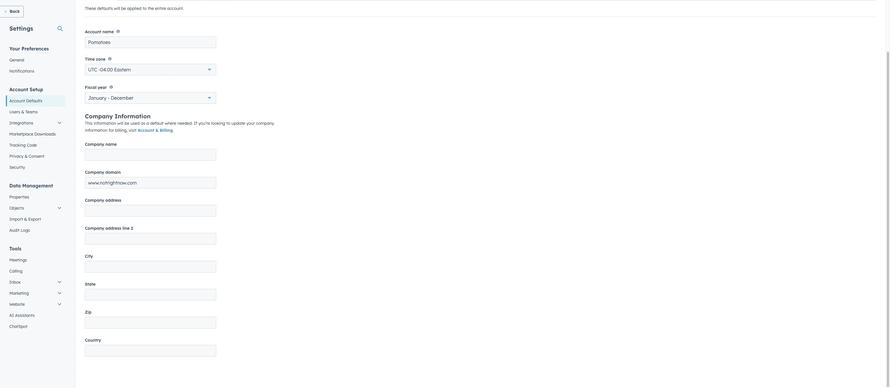Task type: describe. For each thing, give the bounding box(es) containing it.
integrations
[[9, 121, 33, 126]]

inbox
[[9, 280, 21, 285]]

company address line 2
[[85, 226, 133, 231]]

your
[[246, 121, 255, 126]]

Company domain text field
[[85, 177, 216, 189]]

entire
[[155, 6, 166, 11]]

teams
[[25, 109, 38, 115]]

meetings link
[[6, 255, 65, 266]]

& for billing
[[155, 128, 159, 133]]

meetings
[[9, 258, 27, 263]]

time zone
[[85, 57, 105, 62]]

privacy & consent link
[[6, 151, 65, 162]]

a
[[146, 121, 149, 126]]

tools element
[[6, 246, 65, 332]]

tools
[[9, 246, 21, 252]]

time
[[85, 57, 95, 62]]

account setup
[[9, 87, 43, 93]]

& for consent
[[25, 154, 28, 159]]

& for teams
[[21, 109, 24, 115]]

account for account setup
[[9, 87, 28, 93]]

zip
[[85, 310, 91, 315]]

account setup element
[[6, 86, 65, 173]]

company name
[[85, 142, 117, 147]]

data management
[[9, 183, 53, 189]]

0 vertical spatial information
[[94, 121, 116, 126]]

domain
[[105, 170, 121, 175]]

Country text field
[[85, 345, 216, 357]]

Company name text field
[[85, 149, 216, 161]]

Company address text field
[[85, 205, 216, 217]]

be for used
[[125, 121, 129, 126]]

utc
[[88, 67, 97, 73]]

ai assistants
[[9, 313, 35, 318]]

city
[[85, 254, 93, 259]]

- for december
[[108, 95, 110, 101]]

company for company address
[[85, 198, 104, 203]]

your
[[9, 46, 20, 52]]

account name
[[85, 29, 114, 35]]

default
[[150, 121, 164, 126]]

notifications link
[[6, 66, 65, 77]]

if
[[194, 121, 197, 126]]

name for company name
[[105, 142, 117, 147]]

be for applied
[[121, 6, 126, 11]]

utc -04:00 eastern button
[[85, 64, 216, 75]]

State text field
[[85, 289, 216, 301]]

- for 04:00
[[98, 67, 100, 73]]

audit logs link
[[6, 225, 65, 236]]

year
[[98, 85, 107, 90]]

settings
[[9, 25, 33, 32]]

security
[[9, 165, 25, 170]]

objects
[[9, 206, 24, 211]]

marketplace downloads
[[9, 132, 56, 137]]

fiscal year
[[85, 85, 107, 90]]

general
[[9, 57, 24, 63]]

Zip text field
[[85, 317, 216, 329]]

tracking
[[9, 143, 26, 148]]

needed.
[[178, 121, 193, 126]]

information
[[115, 113, 151, 120]]

tracking code link
[[6, 140, 65, 151]]

Company address line 2 text field
[[85, 233, 216, 245]]

audit
[[9, 228, 20, 233]]

account.
[[167, 6, 184, 11]]

your preferences
[[9, 46, 49, 52]]

account & billing link
[[138, 128, 173, 133]]

the
[[148, 6, 154, 11]]

downloads
[[34, 132, 56, 137]]

will for information
[[117, 121, 123, 126]]

City text field
[[85, 261, 216, 273]]

04:00
[[100, 67, 113, 73]]

address for company address
[[105, 198, 121, 203]]

back link
[[0, 6, 24, 18]]

company address
[[85, 198, 121, 203]]

these
[[85, 6, 96, 11]]

fiscal
[[85, 85, 97, 90]]

assistants
[[15, 313, 35, 318]]

calling
[[9, 269, 22, 274]]

2
[[131, 226, 133, 231]]

users & teams
[[9, 109, 38, 115]]

january
[[88, 95, 106, 101]]

import
[[9, 217, 23, 222]]

import & export
[[9, 217, 41, 222]]

address for company address line 2
[[105, 226, 121, 231]]

tracking code
[[9, 143, 37, 148]]

general link
[[6, 55, 65, 66]]

this
[[85, 121, 93, 126]]

looking
[[211, 121, 225, 126]]

utc -04:00 eastern
[[88, 67, 131, 73]]

update
[[231, 121, 245, 126]]



Task type: locate. For each thing, give the bounding box(es) containing it.
website button
[[6, 299, 65, 310]]

ai assistants link
[[6, 310, 65, 321]]

code
[[27, 143, 37, 148]]

address left line
[[105, 226, 121, 231]]

0 vertical spatial will
[[114, 6, 120, 11]]

company for company information
[[85, 113, 113, 120]]

will inside this information will be used as a default where needed. if you're looking to update your company information for billing, visit
[[117, 121, 123, 126]]

calling link
[[6, 266, 65, 277]]

to left update
[[226, 121, 230, 126]]

where
[[165, 121, 176, 126]]

logs
[[21, 228, 30, 233]]

consent
[[29, 154, 44, 159]]

account defaults
[[9, 98, 42, 104]]

data
[[9, 183, 21, 189]]

as
[[141, 121, 145, 126]]

this information will be used as a default where needed. if you're looking to update your company information for billing, visit
[[85, 121, 274, 133]]

account
[[85, 29, 101, 35], [9, 87, 28, 93], [9, 98, 25, 104], [138, 128, 154, 133]]

- right the 'january'
[[108, 95, 110, 101]]

1 vertical spatial -
[[108, 95, 110, 101]]

1 horizontal spatial to
[[226, 121, 230, 126]]

for
[[109, 128, 114, 133]]

be inside this information will be used as a default where needed. if you're looking to update your company information for billing, visit
[[125, 121, 129, 126]]

these defaults will be applied to the entire account.
[[85, 6, 184, 11]]

company for company name
[[85, 142, 104, 147]]

name down for at the top left of the page
[[105, 142, 117, 147]]

.
[[173, 128, 174, 133]]

company for company address line 2
[[85, 226, 104, 231]]

marketing button
[[6, 288, 65, 299]]

december
[[111, 95, 133, 101]]

data management element
[[6, 183, 65, 236]]

1 vertical spatial name
[[105, 142, 117, 147]]

be left applied
[[121, 6, 126, 11]]

4 company from the top
[[85, 198, 104, 203]]

& down 'default'
[[155, 128, 159, 133]]

preferences
[[22, 46, 49, 52]]

3 company from the top
[[85, 170, 104, 175]]

company
[[85, 113, 113, 120], [85, 142, 104, 147], [85, 170, 104, 175], [85, 198, 104, 203], [85, 226, 104, 231]]

privacy & consent
[[9, 154, 44, 159]]

marketplace downloads link
[[6, 129, 65, 140]]

security link
[[6, 162, 65, 173]]

0 horizontal spatial to
[[143, 6, 147, 11]]

privacy
[[9, 154, 23, 159]]

0 vertical spatial to
[[143, 6, 147, 11]]

1 address from the top
[[105, 198, 121, 203]]

1 vertical spatial address
[[105, 226, 121, 231]]

0 vertical spatial -
[[98, 67, 100, 73]]

account up users
[[9, 98, 25, 104]]

will up billing,
[[117, 121, 123, 126]]

address down domain
[[105, 198, 121, 203]]

inbox button
[[6, 277, 65, 288]]

account up account defaults on the left of page
[[9, 87, 28, 93]]

Account name text field
[[85, 37, 216, 48]]

information up for at the top left of the page
[[94, 121, 116, 126]]

chatspot link
[[6, 321, 65, 332]]

account for account defaults
[[9, 98, 25, 104]]

zone
[[96, 57, 105, 62]]

back
[[10, 9, 20, 14]]

navigation
[[85, 0, 228, 1]]

website
[[9, 302, 25, 307]]

to inside this information will be used as a default where needed. if you're looking to update your company information for billing, visit
[[226, 121, 230, 126]]

&
[[21, 109, 24, 115], [155, 128, 159, 133], [25, 154, 28, 159], [24, 217, 27, 222]]

1 vertical spatial be
[[125, 121, 129, 126]]

will for defaults
[[114, 6, 120, 11]]

1 vertical spatial information
[[85, 128, 107, 133]]

& left export
[[24, 217, 27, 222]]

& right users
[[21, 109, 24, 115]]

company information
[[85, 113, 151, 120]]

country
[[85, 338, 101, 343]]

2 company from the top
[[85, 142, 104, 147]]

applied
[[127, 6, 142, 11]]

0 vertical spatial address
[[105, 198, 121, 203]]

0 horizontal spatial -
[[98, 67, 100, 73]]

export
[[28, 217, 41, 222]]

account defaults link
[[6, 95, 65, 107]]

eastern
[[114, 67, 131, 73]]

1 vertical spatial to
[[226, 121, 230, 126]]

notifications
[[9, 69, 34, 74]]

name for account name
[[102, 29, 114, 35]]

account down 'these'
[[85, 29, 101, 35]]

& for export
[[24, 217, 27, 222]]

defaults
[[97, 6, 113, 11]]

january - december button
[[85, 92, 216, 104]]

name down "defaults"
[[102, 29, 114, 35]]

0 vertical spatial be
[[121, 6, 126, 11]]

name
[[102, 29, 114, 35], [105, 142, 117, 147]]

-
[[98, 67, 100, 73], [108, 95, 110, 101]]

& inside data management element
[[24, 217, 27, 222]]

1 company from the top
[[85, 113, 113, 120]]

company
[[256, 121, 274, 126]]

to left the
[[143, 6, 147, 11]]

users & teams link
[[6, 107, 65, 118]]

2 address from the top
[[105, 226, 121, 231]]

5 company from the top
[[85, 226, 104, 231]]

you're
[[198, 121, 210, 126]]

line
[[122, 226, 130, 231]]

properties
[[9, 195, 29, 200]]

properties link
[[6, 192, 65, 203]]

management
[[22, 183, 53, 189]]

company for company domain
[[85, 170, 104, 175]]

audit logs
[[9, 228, 30, 233]]

objects button
[[6, 203, 65, 214]]

will right "defaults"
[[114, 6, 120, 11]]

chatspot
[[9, 324, 28, 329]]

address
[[105, 198, 121, 203], [105, 226, 121, 231]]

january - december
[[88, 95, 133, 101]]

1 horizontal spatial -
[[108, 95, 110, 101]]

company domain
[[85, 170, 121, 175]]

your preferences element
[[6, 46, 65, 77]]

account & billing .
[[138, 128, 174, 133]]

1 vertical spatial will
[[117, 121, 123, 126]]

billing
[[160, 128, 173, 133]]

& right privacy
[[25, 154, 28, 159]]

integrations button
[[6, 118, 65, 129]]

account down a
[[138, 128, 154, 133]]

0 vertical spatial name
[[102, 29, 114, 35]]

information down this
[[85, 128, 107, 133]]

ai
[[9, 313, 14, 318]]

defaults
[[26, 98, 42, 104]]

users
[[9, 109, 20, 115]]

marketing
[[9, 291, 29, 296]]

account for account name
[[85, 29, 101, 35]]

state
[[85, 282, 96, 287]]

will
[[114, 6, 120, 11], [117, 121, 123, 126]]

to
[[143, 6, 147, 11], [226, 121, 230, 126]]

setup
[[30, 87, 43, 93]]

be left used
[[125, 121, 129, 126]]

- right utc
[[98, 67, 100, 73]]



Task type: vqa. For each thing, say whether or not it's contained in the screenshot.
the left Service
no



